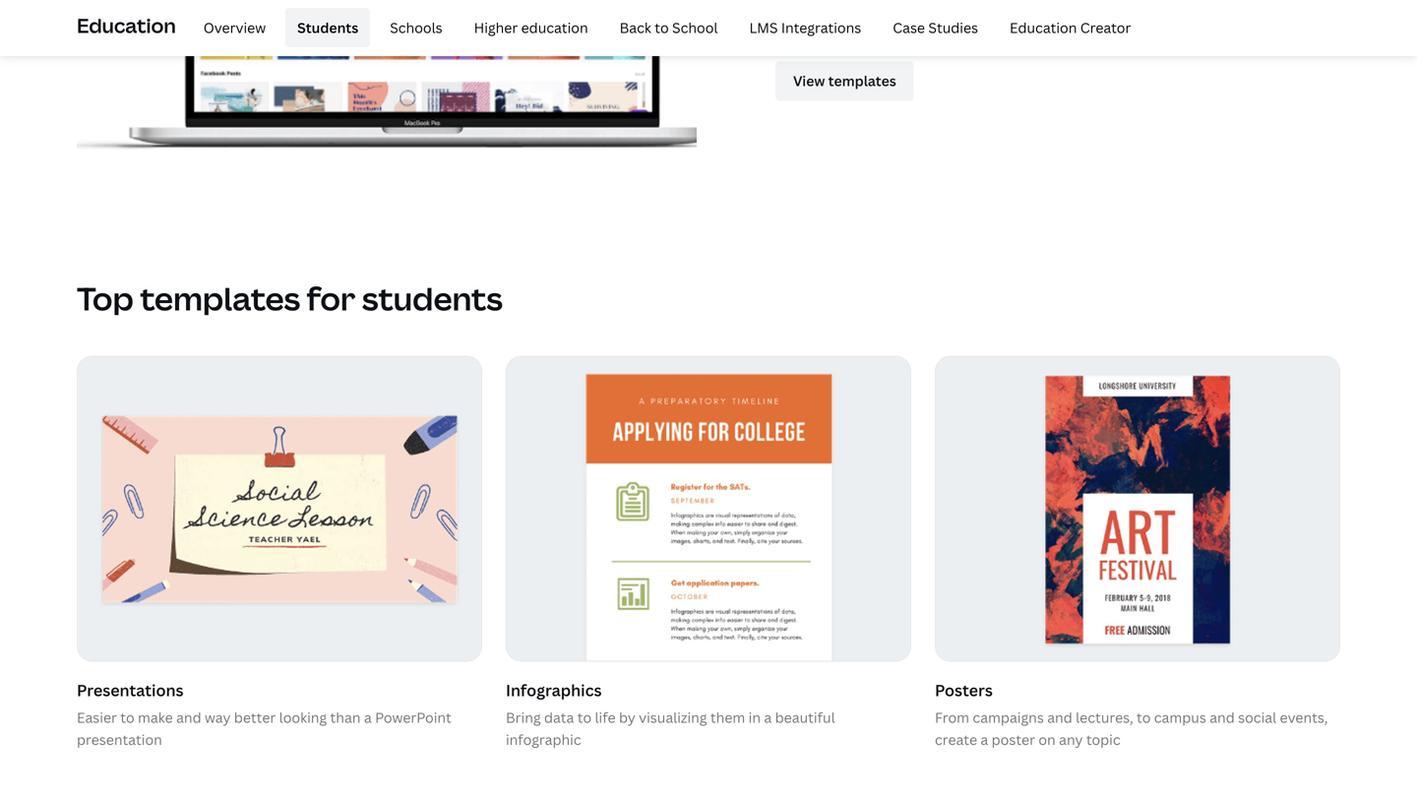 Task type: describe. For each thing, give the bounding box(es) containing it.
back to school
[[620, 18, 718, 37]]

students
[[297, 18, 358, 37]]

to inside 'easier to make and way better looking than a powerpoint presentation'
[[120, 708, 135, 727]]

to inside from campaigns and lectures, to campus and social events, create a poster on any topic
[[1137, 708, 1151, 727]]

integrations
[[781, 18, 861, 37]]

education
[[521, 18, 588, 37]]

make
[[138, 708, 173, 727]]

create
[[935, 730, 977, 749]]

schools
[[390, 18, 442, 37]]

top
[[77, 277, 134, 320]]

infographic
[[506, 730, 581, 749]]

student presentation image
[[78, 357, 481, 661]]

higher
[[474, 18, 518, 37]]

to right "back"
[[655, 18, 669, 37]]

our
[[846, 3, 868, 22]]

1 vertical spatial for
[[307, 277, 356, 320]]

3 and from the left
[[1210, 708, 1235, 727]]

a for infographics
[[764, 708, 772, 727]]

any
[[1059, 730, 1083, 749]]

0 vertical spatial for
[[968, 3, 988, 22]]

events,
[[1280, 708, 1328, 727]]

students link
[[286, 8, 370, 47]]

0 horizontal spatial students
[[362, 277, 503, 320]]

than
[[330, 708, 361, 727]]

higher education
[[474, 18, 588, 37]]

back
[[620, 18, 651, 37]]

on
[[1039, 730, 1056, 749]]

infographics
[[506, 680, 602, 701]]

below.
[[1053, 3, 1097, 22]]

lms
[[749, 18, 778, 37]]

way
[[205, 708, 231, 727]]

easier
[[77, 708, 117, 727]]

them
[[710, 708, 745, 727]]

top
[[872, 3, 895, 22]]

overview link
[[192, 8, 278, 47]]

data
[[544, 708, 574, 727]]

to inside 'bring data to life by visualizing them in a beautiful infographic'
[[577, 708, 592, 727]]

from
[[935, 708, 969, 727]]

in
[[749, 708, 761, 727]]

case studies link
[[881, 8, 990, 47]]

top templates for students
[[77, 277, 503, 320]]

from campaigns and lectures, to campus and social events, create a poster on any topic
[[935, 708, 1328, 749]]

case studies
[[893, 18, 978, 37]]

1 vertical spatial templates
[[140, 277, 300, 320]]

beautiful
[[775, 708, 835, 727]]



Task type: vqa. For each thing, say whether or not it's contained in the screenshot.
the rightmost Streamline
no



Task type: locate. For each thing, give the bounding box(es) containing it.
check
[[776, 3, 816, 22]]

education for education
[[77, 12, 176, 39]]

lectures,
[[1076, 708, 1133, 727]]

and
[[176, 708, 201, 727], [1047, 708, 1072, 727], [1210, 708, 1235, 727]]

0 horizontal spatial for
[[307, 277, 356, 320]]

creator
[[1080, 18, 1131, 37]]

1 vertical spatial students
[[362, 277, 503, 320]]

easier to make and way better looking than a powerpoint presentation
[[77, 708, 452, 749]]

education for education creator
[[1010, 18, 1077, 37]]

looking
[[279, 708, 327, 727]]

visualizing
[[639, 708, 707, 727]]

case
[[893, 18, 925, 37]]

menu bar
[[184, 8, 1143, 47]]

presentation
[[77, 730, 162, 749]]

0 horizontal spatial a
[[364, 708, 372, 727]]

0 horizontal spatial and
[[176, 708, 201, 727]]

posters
[[935, 680, 993, 701]]

bring data to life by visualizing them in a beautiful infographic
[[506, 708, 835, 749]]

1 horizontal spatial education
[[1010, 18, 1077, 37]]

to left life
[[577, 708, 592, 727]]

a right than
[[364, 708, 372, 727]]

powerpoint
[[375, 708, 452, 727]]

1 and from the left
[[176, 708, 201, 727]]

higher education link
[[462, 8, 600, 47]]

out
[[820, 3, 842, 22]]

schools link
[[378, 8, 454, 47]]

bring
[[506, 708, 541, 727]]

a for presentations
[[364, 708, 372, 727]]

social
[[1238, 708, 1277, 727]]

life
[[595, 708, 616, 727]]

better
[[234, 708, 276, 727]]

2 horizontal spatial and
[[1210, 708, 1235, 727]]

for
[[968, 3, 988, 22], [307, 277, 356, 320]]

0 vertical spatial students
[[991, 3, 1050, 22]]

presentations
[[77, 680, 184, 701]]

a inside 'bring data to life by visualizing them in a beautiful infographic'
[[764, 708, 772, 727]]

0 vertical spatial templates
[[898, 3, 965, 22]]

a right create
[[981, 730, 988, 749]]

0 horizontal spatial education
[[77, 12, 176, 39]]

1 horizontal spatial students
[[991, 3, 1050, 22]]

education
[[77, 12, 176, 39], [1010, 18, 1077, 37]]

and up any on the right bottom of page
[[1047, 708, 1072, 727]]

back to school link
[[608, 8, 730, 47]]

2 and from the left
[[1047, 708, 1072, 727]]

to left "campus"
[[1137, 708, 1151, 727]]

to up presentation
[[120, 708, 135, 727]]

by
[[619, 708, 636, 727]]

a inside from campaigns and lectures, to campus and social events, create a poster on any topic
[[981, 730, 988, 749]]

and inside 'easier to make and way better looking than a powerpoint presentation'
[[176, 708, 201, 727]]

students
[[991, 3, 1050, 22], [362, 277, 503, 320]]

templates
[[898, 3, 965, 22], [140, 277, 300, 320]]

campus
[[1154, 708, 1206, 727]]

and left the social
[[1210, 708, 1235, 727]]

check out our top templates for students below.
[[776, 3, 1097, 22]]

overview
[[203, 18, 266, 37]]

student infographic image
[[507, 357, 910, 661]]

poster
[[992, 730, 1035, 749]]

lms integrations link
[[738, 8, 873, 47]]

and left the way
[[176, 708, 201, 727]]

0 horizontal spatial templates
[[140, 277, 300, 320]]

education creator link
[[998, 8, 1143, 47]]

1 horizontal spatial and
[[1047, 708, 1072, 727]]

student poster image
[[936, 357, 1339, 661]]

school
[[672, 18, 718, 37]]

studies
[[928, 18, 978, 37]]

a right in
[[764, 708, 772, 727]]

1 horizontal spatial for
[[968, 3, 988, 22]]

1 horizontal spatial templates
[[898, 3, 965, 22]]

education creator
[[1010, 18, 1131, 37]]

2 horizontal spatial a
[[981, 730, 988, 749]]

a inside 'easier to make and way better looking than a powerpoint presentation'
[[364, 708, 372, 727]]

a
[[364, 708, 372, 727], [764, 708, 772, 727], [981, 730, 988, 749]]

menu bar containing overview
[[184, 8, 1143, 47]]

lms integrations
[[749, 18, 861, 37]]

campaigns
[[973, 708, 1044, 727]]

topic
[[1086, 730, 1121, 749]]

to
[[655, 18, 669, 37], [120, 708, 135, 727], [577, 708, 592, 727], [1137, 708, 1151, 727]]

1 horizontal spatial a
[[764, 708, 772, 727]]



